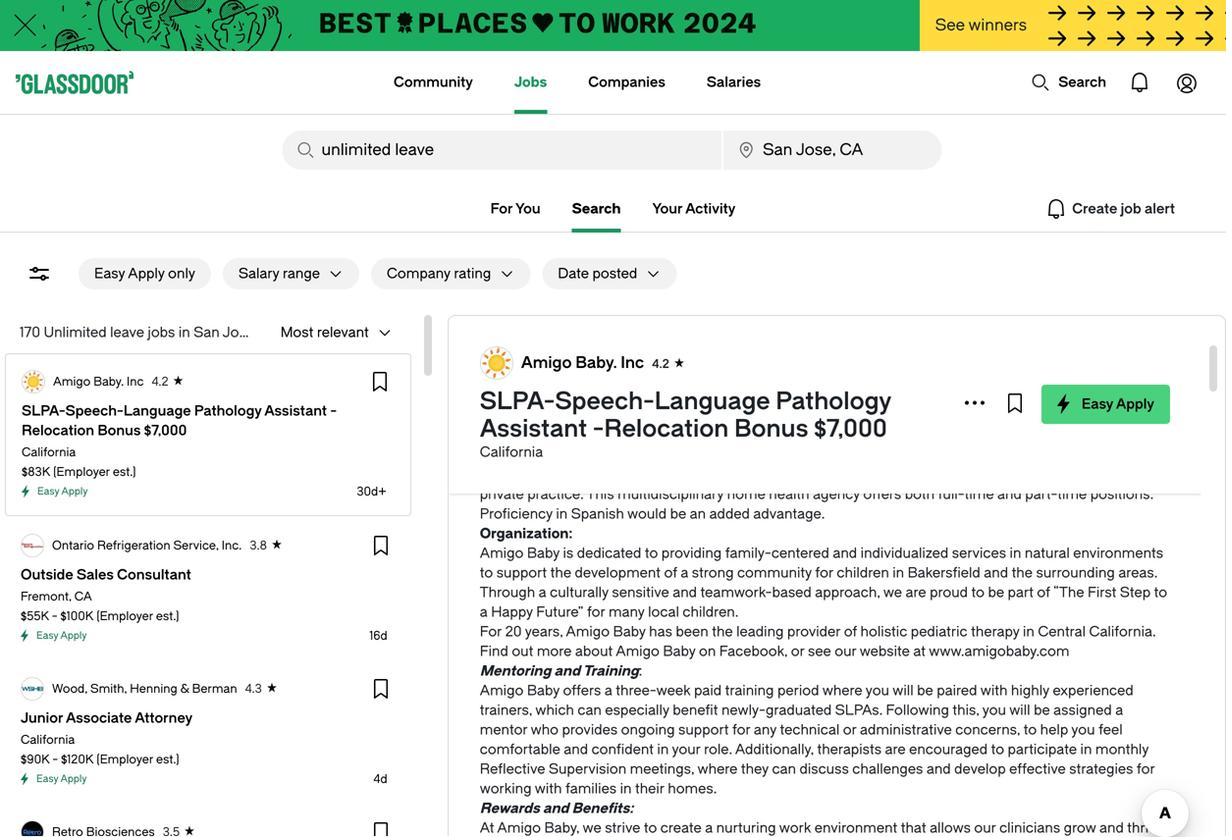 Task type: describe. For each thing, give the bounding box(es) containing it.
benefit
[[673, 703, 719, 719]]

to right step
[[1155, 585, 1168, 601]]

in down practice. on the left of the page
[[556, 506, 568, 523]]

amigo up trainers,
[[480, 683, 524, 699]]

mentor
[[480, 723, 528, 739]]

to up through
[[480, 565, 493, 582]]

strong
[[692, 565, 734, 582]]

$83k
[[22, 466, 50, 479]]

henning
[[130, 683, 178, 696]]

apply for 4.3
[[60, 774, 87, 785]]

jobs
[[148, 325, 175, 341]]

easy for 3.8
[[36, 631, 58, 642]]

4.3
[[245, 683, 262, 696]]

strive
[[605, 821, 641, 837]]

future"
[[537, 605, 584, 621]]

lottie animation container image inside the search button
[[1032, 73, 1051, 92]]

speech language pathologist assistant: this job position is located in ventura county, california.
[[480, 345, 855, 381]]

amigo baby. inc inside jobs list element
[[53, 375, 144, 389]]

slpas.
[[836, 703, 883, 719]]

position
[[535, 365, 587, 381]]

est.) inside california $83k (employer est.)
[[113, 466, 136, 479]]

apply inside button
[[1117, 396, 1155, 413]]

agency
[[813, 487, 860, 503]]

0 vertical spatial support
[[497, 565, 547, 582]]

to up participate
[[1024, 723, 1038, 739]]

est.) inside california $90k - $120k (employer est.)
[[156, 753, 179, 767]]

a down providing
[[681, 565, 689, 582]]

$55k
[[21, 610, 49, 624]]

open filter menu image
[[28, 262, 51, 286]]

fremont,
[[21, 590, 72, 604]]

hiring/relocation
[[519, 416, 642, 432]]

to left join
[[960, 467, 974, 483]]

newly-
[[722, 703, 766, 719]]

california inside slpa-speech-language pathology assistant -relocation bonus $7,000 california
[[480, 445, 543, 461]]

salary
[[239, 266, 279, 282]]

service,
[[173, 539, 219, 553]]

company
[[387, 266, 451, 282]]

be down highly
[[1034, 703, 1051, 719]]

apply for 3.8
[[60, 631, 87, 642]]

mentoring
[[480, 664, 551, 680]]

and down services
[[985, 565, 1009, 582]]

easy apply inside button
[[1082, 396, 1155, 413]]

and up baby,
[[543, 801, 569, 817]]

highly
[[1012, 683, 1050, 699]]

home
[[728, 487, 766, 503]]

range inside salary range popup button
[[283, 266, 320, 282]]

est.) inside the fremont, ca $55k - $100k (employer est.)
[[156, 610, 179, 624]]

three-
[[616, 683, 657, 699]]

and right grow
[[1100, 821, 1125, 837]]

1 horizontal spatial 4.2
[[652, 358, 670, 371]]

0 vertical spatial offers
[[864, 487, 902, 503]]

working
[[480, 781, 532, 798]]

provider
[[788, 624, 841, 640]]

you
[[516, 201, 541, 217]]

added
[[710, 506, 750, 523]]

refrigeration
[[97, 539, 171, 553]]

help
[[1041, 723, 1069, 739]]

date
[[558, 266, 589, 282]]

and up "supervision"
[[564, 742, 589, 758]]

thrive
[[1128, 821, 1165, 837]]

easy apply only
[[94, 266, 195, 282]]

speech- inside job: we are currently seeking a speech-language pathology assistant (slpa) to join our rapidly expanding private practice. this multidisciplinary home health agency offers both full-time and part-time positions. proficiency in spanish would be an added advantage. organization: amigo baby is dedicated to providing family-centered and individualized services in natural environments to support the development of a strong community for children in bakersfield and the surrounding areas. through a culturally sensitive and teamwork-based approach, we are proud to be part of "the first step to a happy future" for many local children. for 20 years, amigo baby has been the leading provider of holistic pediatric therapy in central california. find out more about amigo baby on facebook, or see our website at www.amigobaby.com mentoring and training : amigo baby offers a three-week paid training period where you will be paired with highly experienced trainers, which can especially benefit newly-graduated slpas. following this, you will be assigned a mentor who provides ongoing support for any technical or administrative concerns, to help you feel comfortable and confident in your role. additionally, therapists are encouraged to participate in monthly reflective supervision meetings, where they can discuss challenges and develop effective strategies for working with families in their homes. rewards and benefits: at amigo baby, we strive to create a nurturing work environment that allows our clinicians grow and thrive
[[654, 467, 711, 483]]

amigo down rewards
[[497, 821, 541, 837]]

homes.
[[668, 781, 717, 798]]

for down monthly
[[1137, 762, 1156, 778]]

0 vertical spatial are
[[504, 467, 525, 483]]

in up meetings,
[[658, 742, 669, 758]]

baby down been
[[663, 644, 696, 660]]

easy apply for 16d
[[36, 631, 87, 642]]

pathology inside job: we are currently seeking a speech-language pathology assistant (slpa) to join our rapidly expanding private practice. this multidisciplinary home health agency offers both full-time and part-time positions. proficiency in spanish would be an added advantage. organization: amigo baby is dedicated to providing family-centered and individualized services in natural environments to support the development of a strong community for children in bakersfield and the surrounding areas. through a culturally sensitive and teamwork-based approach, we are proud to be part of "the first step to a happy future" for many local children. for 20 years, amigo baby has been the leading provider of holistic pediatric therapy in central california. find out more about amigo baby on facebook, or see our website at www.amigobaby.com mentoring and training : amigo baby offers a three-week paid training period where you will be paired with highly experienced trainers, which can especially benefit newly-graduated slpas. following this, you will be assigned a mentor who provides ongoing support for any technical or administrative concerns, to help you feel comfortable and confident in your role. additionally, therapists are encouraged to participate in monthly reflective supervision meetings, where they can discuss challenges and develop effective strategies for working with families in their homes. rewards and benefits: at amigo baby, we strive to create a nurturing work environment that allows our clinicians grow and thrive
[[781, 467, 846, 483]]

a left happy
[[480, 605, 488, 621]]

assistant inside slpa-speech-language pathology assistant -relocation bonus $7,000 california
[[480, 416, 588, 443]]

easy apply for 30d+
[[37, 486, 88, 498]]

baby. for amigo baby. inc logo in the jobs list element
[[94, 375, 124, 389]]

0 horizontal spatial with
[[535, 781, 562, 798]]

1 vertical spatial support
[[679, 723, 729, 739]]

inc for the rightmost amigo baby. inc logo
[[621, 354, 645, 372]]

to down concerns, at the bottom right of page
[[992, 742, 1005, 758]]

of left holistic
[[845, 624, 858, 640]]

join
[[977, 467, 1001, 483]]

- inside the fremont, ca $55k - $100k (employer est.)
[[52, 610, 58, 624]]

1 vertical spatial search
[[572, 201, 621, 217]]

ontario refrigeration service, inc. logo image
[[22, 535, 43, 557]]

part
[[1008, 585, 1034, 601]]

challenges
[[853, 762, 924, 778]]

practice.
[[528, 487, 584, 503]]

date posted
[[558, 266, 638, 282]]

retro biosciences logo image
[[22, 822, 43, 838]]

individualized
[[861, 546, 949, 562]]

effective
[[1010, 762, 1067, 778]]

based inside starting pay range $83,200.00 based on experience hiring/relocation bonus of $7,000.00
[[726, 396, 768, 413]]

1 vertical spatial are
[[906, 585, 927, 601]]

$90k
[[21, 753, 49, 767]]

none field search keyword
[[282, 131, 722, 170]]

out
[[512, 644, 534, 660]]

currently
[[528, 467, 586, 483]]

a up multidisciplinary
[[643, 467, 651, 483]]

a up feel
[[1116, 703, 1124, 719]]

community
[[394, 74, 473, 90]]

1 horizontal spatial lottie animation container image
[[1164, 59, 1211, 106]]

0 horizontal spatial you
[[866, 683, 890, 699]]

through
[[480, 585, 536, 601]]

(employer inside the fremont, ca $55k - $100k (employer est.)
[[96, 610, 153, 624]]

surrounding
[[1037, 565, 1116, 582]]

$7,000.00
[[707, 416, 771, 432]]

language inside speech language pathologist assistant: this job position is located in ventura county, california.
[[536, 345, 605, 362]]

language inside slpa-speech-language pathology assistant -relocation bonus $7,000 california
[[655, 388, 771, 416]]

30d+
[[357, 485, 387, 499]]

we
[[480, 467, 501, 483]]

1 vertical spatial or
[[844, 723, 857, 739]]

at
[[914, 644, 926, 660]]

slpa-speech-language pathology assistant -relocation bonus $7,000 california
[[480, 388, 892, 461]]

see
[[808, 644, 832, 660]]

to right "strive"
[[644, 821, 657, 837]]

graduated
[[766, 703, 832, 719]]

your activity link
[[653, 197, 736, 221]]

a right create
[[706, 821, 713, 837]]

companies
[[589, 74, 666, 90]]

nurturing
[[717, 821, 777, 837]]

1 vertical spatial where
[[698, 762, 738, 778]]

natural
[[1025, 546, 1071, 562]]

and down encouraged
[[927, 762, 952, 778]]

jobs list element
[[4, 353, 412, 838]]

easy for 4.2
[[37, 486, 59, 498]]

reflective
[[480, 762, 546, 778]]

a up future"
[[539, 585, 547, 601]]

following
[[887, 703, 950, 719]]

for inside for you link
[[491, 201, 513, 217]]

1 horizontal spatial amigo baby. inc
[[521, 354, 645, 372]]

speech- inside slpa-speech-language pathology assistant -relocation bonus $7,000 california
[[555, 388, 655, 416]]

berman
[[192, 683, 237, 696]]

in down individualized
[[893, 565, 905, 582]]

proficiency
[[480, 506, 553, 523]]

Search location field
[[724, 131, 943, 170]]

1 vertical spatial our
[[835, 644, 857, 660]]

be left an
[[671, 506, 687, 523]]

be left part
[[989, 585, 1005, 601]]

relevant
[[317, 325, 369, 341]]

and up local
[[673, 585, 698, 601]]

training
[[583, 664, 639, 680]]

1 horizontal spatial where
[[823, 683, 863, 699]]

ventura
[[672, 365, 726, 381]]

california. inside job: we are currently seeking a speech-language pathology assistant (slpa) to join our rapidly expanding private practice. this multidisciplinary home health agency offers both full-time and part-time positions. proficiency in spanish would be an added advantage. organization: amigo baby is dedicated to providing family-centered and individualized services in natural environments to support the development of a strong community for children in bakersfield and the surrounding areas. through a culturally sensitive and teamwork-based approach, we are proud to be part of "the first step to a happy future" for many local children. for 20 years, amigo baby has been the leading provider of holistic pediatric therapy in central california. find out more about amigo baby on facebook, or see our website at www.amigobaby.com mentoring and training : amigo baby offers a three-week paid training period where you will be paired with highly experienced trainers, which can especially benefit newly-graduated slpas. following this, you will be assigned a mentor who provides ongoing support for any technical or administrative concerns, to help you feel comfortable and confident in your role. additionally, therapists are encouraged to participate in monthly reflective supervision meetings, where they can discuss challenges and develop effective strategies for working with families in their homes. rewards and benefits: at amigo baby, we strive to create a nurturing work environment that allows our clinicians grow and thrive
[[1090, 624, 1157, 640]]

most
[[281, 325, 314, 341]]

company rating button
[[371, 258, 491, 290]]

in left the san
[[179, 325, 190, 341]]

salaries
[[707, 74, 762, 90]]

encouraged
[[910, 742, 988, 758]]

smith,
[[90, 683, 127, 696]]

of right part
[[1038, 585, 1051, 601]]

easy inside button
[[1082, 396, 1114, 413]]

pathologist
[[608, 345, 686, 362]]

and up children on the right bottom of page
[[833, 546, 858, 562]]

step
[[1121, 585, 1151, 601]]

of inside starting pay range $83,200.00 based on experience hiring/relocation bonus of $7,000.00
[[691, 416, 704, 432]]

paid
[[695, 683, 722, 699]]

who
[[531, 723, 559, 739]]

for down newly-
[[733, 723, 751, 739]]

and down join
[[998, 487, 1022, 503]]

california for wood, smith, henning & berman
[[21, 734, 75, 748]]

about
[[576, 644, 613, 660]]

1 time from the left
[[965, 487, 995, 503]]

dedicated
[[577, 546, 642, 562]]

salary range
[[239, 266, 320, 282]]

1 horizontal spatial we
[[884, 585, 903, 601]]

families
[[566, 781, 617, 798]]

in inside speech language pathologist assistant: this job position is located in ventura county, california.
[[657, 365, 669, 381]]

- inside slpa-speech-language pathology assistant -relocation bonus $7,000 california
[[593, 416, 605, 443]]

1 horizontal spatial our
[[975, 821, 997, 837]]

amigo up starting
[[521, 354, 572, 372]]

children
[[837, 565, 890, 582]]

years,
[[525, 624, 563, 640]]

an
[[690, 506, 706, 523]]

(employer inside california $90k - $120k (employer est.)
[[97, 753, 153, 767]]

teamwork-
[[701, 585, 773, 601]]

starting
[[519, 396, 576, 413]]

amigo down organization:
[[480, 546, 524, 562]]

none field search location
[[724, 131, 943, 170]]

posted
[[593, 266, 638, 282]]

jobs link
[[515, 51, 547, 114]]

1 vertical spatial will
[[1010, 703, 1031, 719]]



Task type: vqa. For each thing, say whether or not it's contained in the screenshot.
'Easy Apply' button
yes



Task type: locate. For each thing, give the bounding box(es) containing it.
fremont, ca $55k - $100k (employer est.)
[[21, 590, 179, 624]]

in left natural
[[1010, 546, 1022, 562]]

job
[[511, 365, 531, 381]]

easy apply down $120k
[[36, 774, 87, 785]]

0 horizontal spatial amigo baby. inc
[[53, 375, 144, 389]]

apply down california $83k (employer est.)
[[61, 486, 88, 498]]

inc
[[621, 354, 645, 372], [127, 375, 144, 389]]

seeking
[[589, 467, 640, 483]]

is up culturally
[[563, 546, 574, 562]]

0 vertical spatial search
[[1059, 74, 1107, 90]]

4.2 down jobs
[[152, 375, 168, 389]]

meetings,
[[630, 762, 695, 778]]

on
[[771, 396, 788, 413], [699, 644, 716, 660]]

1 horizontal spatial or
[[844, 723, 857, 739]]

1 horizontal spatial will
[[1010, 703, 1031, 719]]

4d
[[374, 773, 388, 787]]

the up part
[[1012, 565, 1033, 582]]

0 horizontal spatial the
[[551, 565, 572, 582]]

assistant inside job: we are currently seeking a speech-language pathology assistant (slpa) to join our rapidly expanding private practice. this multidisciplinary home health agency offers both full-time and part-time positions. proficiency in spanish would be an added advantage. organization: amigo baby is dedicated to providing family-centered and individualized services in natural environments to support the development of a strong community for children in bakersfield and the surrounding areas. through a culturally sensitive and teamwork-based approach, we are proud to be part of "the first step to a happy future" for many local children. for 20 years, amigo baby has been the leading provider of holistic pediatric therapy in central california. find out more about amigo baby on facebook, or see our website at www.amigobaby.com mentoring and training : amigo baby offers a three-week paid training period where you will be paired with highly experienced trainers, which can especially benefit newly-graduated slpas. following this, you will be assigned a mentor who provides ongoing support for any technical or administrative concerns, to help you feel comfortable and confident in your role. additionally, therapists are encouraged to participate in monthly reflective supervision meetings, where they can discuss challenges and develop effective strategies for working with families in their homes. rewards and benefits: at amigo baby, we strive to create a nurturing work environment that allows our clinicians grow and thrive
[[849, 467, 909, 483]]

we
[[884, 585, 903, 601], [583, 821, 602, 837]]

0 vertical spatial est.)
[[113, 466, 136, 479]]

ca inside the fremont, ca $55k - $100k (employer est.)
[[74, 590, 92, 604]]

feel
[[1099, 723, 1124, 739]]

- inside california $90k - $120k (employer est.)
[[52, 753, 58, 767]]

1 horizontal spatial you
[[983, 703, 1007, 719]]

inc inside jobs list element
[[127, 375, 144, 389]]

relocation
[[605, 416, 729, 443]]

language down ventura
[[655, 388, 771, 416]]

located
[[605, 365, 653, 381]]

most relevant button
[[265, 317, 369, 349]]

0 vertical spatial 4.2
[[652, 358, 670, 371]]

2 horizontal spatial the
[[1012, 565, 1033, 582]]

clinicians
[[1000, 821, 1061, 837]]

website
[[860, 644, 911, 660]]

est.) down henning
[[156, 753, 179, 767]]

this inside job: we are currently seeking a speech-language pathology assistant (slpa) to join our rapidly expanding private practice. this multidisciplinary home health agency offers both full-time and part-time positions. proficiency in spanish would be an added advantage. organization: amigo baby is dedicated to providing family-centered and individualized services in natural environments to support the development of a strong community for children in bakersfield and the surrounding areas. through a culturally sensitive and teamwork-based approach, we are proud to be part of "the first step to a happy future" for many local children. for 20 years, amigo baby has been the leading provider of holistic pediatric therapy in central california. find out more about amigo baby on facebook, or see our website at www.amigobaby.com mentoring and training : amigo baby offers a three-week paid training period where you will be paired with highly experienced trainers, which can especially benefit newly-graduated slpas. following this, you will be assigned a mentor who provides ongoing support for any technical or administrative concerns, to help you feel comfortable and confident in your role. additionally, therapists are encouraged to participate in monthly reflective supervision meetings, where they can discuss challenges and develop effective strategies for working with families in their homes. rewards and benefits: at amigo baby, we strive to create a nurturing work environment that allows our clinicians grow and thrive
[[587, 487, 615, 503]]

1 horizontal spatial amigo baby. inc logo image
[[481, 348, 513, 379]]

0 horizontal spatial on
[[699, 644, 716, 660]]

range inside starting pay range $83,200.00 based on experience hiring/relocation bonus of $7,000.00
[[606, 396, 646, 413]]

support up through
[[497, 565, 547, 582]]

community link
[[394, 51, 473, 114]]

0 horizontal spatial where
[[698, 762, 738, 778]]

are left proud
[[906, 585, 927, 601]]

is
[[591, 365, 601, 381], [563, 546, 574, 562]]

see winners
[[936, 16, 1028, 34]]

$83,200.00
[[649, 396, 723, 413]]

1 horizontal spatial is
[[591, 365, 601, 381]]

services
[[953, 546, 1007, 562]]

is up pay
[[591, 365, 601, 381]]

0 horizontal spatial based
[[726, 396, 768, 413]]

assistant down starting
[[480, 416, 588, 443]]

(employer right $83k
[[53, 466, 110, 479]]

you up concerns, at the bottom right of page
[[983, 703, 1007, 719]]

allows
[[930, 821, 971, 837]]

0 vertical spatial language
[[536, 345, 605, 362]]

0 vertical spatial where
[[823, 683, 863, 699]]

4.2 inside jobs list element
[[152, 375, 168, 389]]

this
[[480, 365, 508, 381], [587, 487, 615, 503]]

1 horizontal spatial the
[[712, 624, 733, 640]]

provides
[[562, 723, 618, 739]]

baby up the which
[[527, 683, 560, 699]]

wood,
[[52, 683, 87, 696]]

1 horizontal spatial with
[[981, 683, 1008, 699]]

ontario
[[52, 539, 94, 553]]

for left the you
[[491, 201, 513, 217]]

unlimited
[[44, 325, 107, 341]]

salary range button
[[223, 258, 320, 290]]

amigo down unlimited
[[53, 375, 91, 389]]

language inside job: we are currently seeking a speech-language pathology assistant (slpa) to join our rapidly expanding private practice. this multidisciplinary home health agency offers both full-time and part-time positions. proficiency in spanish would be an added advantage. organization: amigo baby is dedicated to providing family-centered and individualized services in natural environments to support the development of a strong community for children in bakersfield and the surrounding areas. through a culturally sensitive and teamwork-based approach, we are proud to be part of "the first step to a happy future" for many local children. for 20 years, amigo baby has been the leading provider of holistic pediatric therapy in central california. find out more about amigo baby on facebook, or see our website at www.amigobaby.com mentoring and training : amigo baby offers a three-week paid training period where you will be paired with highly experienced trainers, which can especially benefit newly-graduated slpas. following this, you will be assigned a mentor who provides ongoing support for any technical or administrative concerns, to help you feel comfortable and confident in your role. additionally, therapists are encouraged to participate in monthly reflective supervision meetings, where they can discuss challenges and develop effective strategies for working with families in their homes. rewards and benefits: at amigo baby, we strive to create a nurturing work environment that allows our clinicians grow and thrive
[[711, 467, 777, 483]]

a
[[643, 467, 651, 483], [681, 565, 689, 582], [539, 585, 547, 601], [480, 605, 488, 621], [605, 683, 613, 699], [1116, 703, 1124, 719], [706, 821, 713, 837]]

this down speech
[[480, 365, 508, 381]]

0 horizontal spatial can
[[578, 703, 602, 719]]

0 vertical spatial baby.
[[576, 354, 617, 372]]

our
[[1004, 467, 1026, 483], [835, 644, 857, 660], [975, 821, 997, 837]]

companies link
[[589, 51, 666, 114]]

0 horizontal spatial amigo baby. inc logo image
[[23, 371, 44, 393]]

0 vertical spatial amigo baby. inc
[[521, 354, 645, 372]]

1 horizontal spatial california.
[[1090, 624, 1157, 640]]

1 horizontal spatial assistant
[[849, 467, 909, 483]]

0 horizontal spatial or
[[792, 644, 805, 660]]

2 vertical spatial language
[[711, 467, 777, 483]]

pathology down county,
[[776, 388, 892, 416]]

experienced
[[1054, 683, 1134, 699]]

or up therapists
[[844, 723, 857, 739]]

1 vertical spatial you
[[983, 703, 1007, 719]]

this inside speech language pathologist assistant: this job position is located in ventura county, california.
[[480, 365, 508, 381]]

1 horizontal spatial ca
[[261, 325, 282, 341]]

0 vertical spatial or
[[792, 644, 805, 660]]

we down benefits:
[[583, 821, 602, 837]]

in left their
[[620, 781, 632, 798]]

4.2 left ventura
[[652, 358, 670, 371]]

- down pay
[[593, 416, 605, 443]]

1 vertical spatial pathology
[[781, 467, 846, 483]]

2 horizontal spatial our
[[1004, 467, 1026, 483]]

multidisciplinary
[[618, 487, 724, 503]]

16d
[[370, 630, 388, 643]]

bakersfield
[[908, 565, 981, 582]]

0 vertical spatial with
[[981, 683, 1008, 699]]

1 horizontal spatial none field
[[724, 131, 943, 170]]

centered
[[772, 546, 830, 562]]

(employer inside california $83k (employer est.)
[[53, 466, 110, 479]]

bonus
[[735, 416, 809, 443]]

2 none field from the left
[[724, 131, 943, 170]]

for up the approach, at the right bottom
[[816, 565, 834, 582]]

0 horizontal spatial none field
[[282, 131, 722, 170]]

in
[[179, 325, 190, 341], [657, 365, 669, 381], [556, 506, 568, 523], [1010, 546, 1022, 562], [893, 565, 905, 582], [1024, 624, 1035, 640], [658, 742, 669, 758], [1081, 742, 1093, 758], [620, 781, 632, 798]]

2 horizontal spatial you
[[1072, 723, 1096, 739]]

est.) up refrigeration on the left
[[113, 466, 136, 479]]

part-
[[1026, 487, 1058, 503]]

company rating
[[387, 266, 491, 282]]

starting pay range $83,200.00 based on experience hiring/relocation bonus of $7,000.00
[[519, 396, 868, 432]]

1 vertical spatial can
[[773, 762, 797, 778]]

1 horizontal spatial based
[[773, 585, 812, 601]]

ca up $100k
[[74, 590, 92, 604]]

on inside starting pay range $83,200.00 based on experience hiring/relocation bonus of $7,000.00
[[771, 396, 788, 413]]

baby down many
[[613, 624, 646, 640]]

apply for 4.2
[[61, 486, 88, 498]]

which
[[536, 703, 575, 719]]

est.) down ontario refrigeration service, inc.
[[156, 610, 179, 624]]

children.
[[683, 605, 739, 621]]

for inside job: we are currently seeking a speech-language pathology assistant (slpa) to join our rapidly expanding private practice. this multidisciplinary home health agency offers both full-time and part-time positions. proficiency in spanish would be an added advantage. organization: amigo baby is dedicated to providing family-centered and individualized services in natural environments to support the development of a strong community for children in bakersfield and the surrounding areas. through a culturally sensitive and teamwork-based approach, we are proud to be part of "the first step to a happy future" for many local children. for 20 years, amigo baby has been the leading provider of holistic pediatric therapy in central california. find out more about amigo baby on facebook, or see our website at www.amigobaby.com mentoring and training : amigo baby offers a three-week paid training period where you will be paired with highly experienced trainers, which can especially benefit newly-graduated slpas. following this, you will be assigned a mentor who provides ongoing support for any technical or administrative concerns, to help you feel comfortable and confident in your role. additionally, therapists are encouraged to participate in monthly reflective supervision meetings, where they can discuss challenges and develop effective strategies for working with families in their homes. rewards and benefits: at amigo baby, we strive to create a nurturing work environment that allows our clinicians grow and thrive
[[480, 624, 502, 640]]

inc for amigo baby. inc logo in the jobs list element
[[127, 375, 144, 389]]

california for amigo baby. inc
[[22, 446, 76, 460]]

0 horizontal spatial time
[[965, 487, 995, 503]]

only
[[168, 266, 195, 282]]

2 time from the left
[[1058, 487, 1088, 503]]

0 horizontal spatial this
[[480, 365, 508, 381]]

pathology inside slpa-speech-language pathology assistant -relocation bonus $7,000 california
[[776, 388, 892, 416]]

trainers,
[[480, 703, 533, 719]]

concerns,
[[956, 723, 1021, 739]]

proud
[[930, 585, 969, 601]]

leading
[[737, 624, 784, 640]]

1 none field from the left
[[282, 131, 722, 170]]

0 vertical spatial -
[[593, 416, 605, 443]]

will up following
[[893, 683, 914, 699]]

0 horizontal spatial california.
[[785, 365, 855, 381]]

create
[[661, 821, 702, 837]]

amigo baby. inc logo image up slpa-
[[481, 348, 513, 379]]

baby down organization:
[[527, 546, 560, 562]]

1 horizontal spatial baby.
[[576, 354, 617, 372]]

amigo baby. inc down unlimited
[[53, 375, 144, 389]]

0 vertical spatial is
[[591, 365, 601, 381]]

Search keyword field
[[282, 131, 722, 170]]

speech-
[[555, 388, 655, 416], [654, 467, 711, 483]]

0 vertical spatial speech-
[[555, 388, 655, 416]]

spanish
[[571, 506, 625, 523]]

you
[[866, 683, 890, 699], [983, 703, 1007, 719], [1072, 723, 1096, 739]]

are up challenges
[[886, 742, 906, 758]]

our right join
[[1004, 467, 1026, 483]]

the down children.
[[712, 624, 733, 640]]

of down providing
[[665, 565, 678, 582]]

with down reflective
[[535, 781, 562, 798]]

in up strategies
[[1081, 742, 1093, 758]]

0 horizontal spatial ca
[[74, 590, 92, 604]]

1 vertical spatial (employer
[[96, 610, 153, 624]]

0 vertical spatial will
[[893, 683, 914, 699]]

-
[[593, 416, 605, 443], [52, 610, 58, 624], [52, 753, 58, 767]]

search up date posted
[[572, 201, 621, 217]]

- right $55k
[[52, 610, 58, 624]]

is inside speech language pathologist assistant: this job position is located in ventura county, california.
[[591, 365, 601, 381]]

1 vertical spatial for
[[480, 624, 502, 640]]

this up spanish
[[587, 487, 615, 503]]

providing
[[662, 546, 722, 562]]

0 horizontal spatial baby.
[[94, 375, 124, 389]]

0 horizontal spatial our
[[835, 644, 857, 660]]

0 vertical spatial our
[[1004, 467, 1026, 483]]

search inside button
[[1059, 74, 1107, 90]]

2 vertical spatial you
[[1072, 723, 1096, 739]]

date posted button
[[543, 258, 638, 290]]

california. up experience
[[785, 365, 855, 381]]

0 vertical spatial this
[[480, 365, 508, 381]]

week
[[657, 683, 691, 699]]

offers
[[864, 487, 902, 503], [563, 683, 602, 699]]

2 vertical spatial -
[[52, 753, 58, 767]]

0 horizontal spatial inc
[[127, 375, 144, 389]]

0 vertical spatial range
[[283, 266, 320, 282]]

0 horizontal spatial support
[[497, 565, 547, 582]]

0 vertical spatial can
[[578, 703, 602, 719]]

has
[[649, 624, 673, 640]]

baby
[[527, 546, 560, 562], [613, 624, 646, 640], [663, 644, 696, 660], [527, 683, 560, 699]]

and down more
[[555, 664, 581, 680]]

amigo baby. inc
[[521, 354, 645, 372], [53, 375, 144, 389]]

of down the $83,200.00
[[691, 416, 704, 432]]

(employer right $120k
[[97, 753, 153, 767]]

(employer right $100k
[[96, 610, 153, 624]]

0 horizontal spatial we
[[583, 821, 602, 837]]

for down culturally
[[587, 605, 606, 621]]

2 vertical spatial est.)
[[156, 753, 179, 767]]

california up we
[[480, 445, 543, 461]]

a down training
[[605, 683, 613, 699]]

california inside california $83k (employer est.)
[[22, 446, 76, 460]]

ontario refrigeration service, inc.
[[52, 539, 242, 553]]

- right $90k
[[52, 753, 58, 767]]

the up culturally
[[551, 565, 572, 582]]

0 vertical spatial for
[[491, 201, 513, 217]]

be up following
[[918, 683, 934, 699]]

california.
[[785, 365, 855, 381], [1090, 624, 1157, 640]]

is inside job: we are currently seeking a speech-language pathology assistant (slpa) to join our rapidly expanding private practice. this multidisciplinary home health agency offers both full-time and part-time positions. proficiency in spanish would be an added advantage. organization: amigo baby is dedicated to providing family-centered and individualized services in natural environments to support the development of a strong community for children in bakersfield and the surrounding areas. through a culturally sensitive and teamwork-based approach, we are proud to be part of "the first step to a happy future" for many local children. for 20 years, amigo baby has been the leading provider of holistic pediatric therapy in central california. find out more about amigo baby on facebook, or see our website at www.amigobaby.com mentoring and training : amigo baby offers a three-week paid training period where you will be paired with highly experienced trainers, which can especially benefit newly-graduated slpas. following this, you will be assigned a mentor who provides ongoing support for any technical or administrative concerns, to help you feel comfortable and confident in your role. additionally, therapists are encouraged to participate in monthly reflective supervision meetings, where they can discuss challenges and develop effective strategies for working with families in their homes. rewards and benefits: at amigo baby, we strive to create a nurturing work environment that allows our clinicians grow and thrive
[[563, 546, 574, 562]]

pathology
[[776, 388, 892, 416], [781, 467, 846, 483]]

offers left both
[[864, 487, 902, 503]]

grow
[[1065, 821, 1097, 837]]

1 vertical spatial language
[[655, 388, 771, 416]]

lottie animation container image
[[1164, 59, 1211, 106], [1032, 73, 1051, 92]]

easy up leave at the left top
[[94, 266, 125, 282]]

est.)
[[113, 466, 136, 479], [156, 610, 179, 624], [156, 753, 179, 767]]

1 vertical spatial on
[[699, 644, 716, 660]]

are up private
[[504, 467, 525, 483]]

0 horizontal spatial will
[[893, 683, 914, 699]]

to up development
[[645, 546, 658, 562]]

you down assigned
[[1072, 723, 1096, 739]]

2 vertical spatial (employer
[[97, 753, 153, 767]]

we down children on the right bottom of page
[[884, 585, 903, 601]]

paired
[[937, 683, 978, 699]]

1 vertical spatial assistant
[[849, 467, 909, 483]]

1 vertical spatial speech-
[[654, 467, 711, 483]]

baby. for the rightmost amigo baby. inc logo
[[576, 354, 617, 372]]

2 vertical spatial our
[[975, 821, 997, 837]]

local
[[648, 605, 680, 621]]

None field
[[282, 131, 722, 170], [724, 131, 943, 170]]

baby. down leave at the left top
[[94, 375, 124, 389]]

can up the provides
[[578, 703, 602, 719]]

0 vertical spatial ca
[[261, 325, 282, 341]]

culturally
[[550, 585, 609, 601]]

easy apply down $100k
[[36, 631, 87, 642]]

0 vertical spatial (employer
[[53, 466, 110, 479]]

where down role.
[[698, 762, 738, 778]]

supervision
[[549, 762, 627, 778]]

1 horizontal spatial search
[[1059, 74, 1107, 90]]

0 vertical spatial you
[[866, 683, 890, 699]]

0 horizontal spatial 4.2
[[152, 375, 168, 389]]

0 vertical spatial inc
[[621, 354, 645, 372]]

baby,
[[545, 821, 580, 837]]

california up $83k
[[22, 446, 76, 460]]

amigo up : on the right bottom of the page
[[616, 644, 660, 660]]

1 vertical spatial amigo baby. inc
[[53, 375, 144, 389]]

job: we are currently seeking a speech-language pathology assistant (slpa) to join our rapidly expanding private practice. this multidisciplinary home health agency offers both full-time and part-time positions. proficiency in spanish would be an added advantage. organization: amigo baby is dedicated to providing family-centered and individualized services in natural environments to support the development of a strong community for children in bakersfield and the surrounding areas. through a culturally sensitive and teamwork-based approach, we are proud to be part of "the first step to a happy future" for many local children. for 20 years, amigo baby has been the leading provider of holistic pediatric therapy in central california. find out more about amigo baby on facebook, or see our website at www.amigobaby.com mentoring and training : amigo baby offers a three-week paid training period where you will be paired with highly experienced trainers, which can especially benefit newly-graduated slpas. following this, you will be assigned a mentor who provides ongoing support for any technical or administrative concerns, to help you feel comfortable and confident in your role. additionally, therapists are encouraged to participate in monthly reflective supervision meetings, where they can discuss challenges and develop effective strategies for working with families in their homes. rewards and benefits: at amigo baby, we strive to create a nurturing work environment that allows our clinicians grow and thrive
[[480, 447, 1169, 838]]

amigo inside jobs list element
[[53, 375, 91, 389]]

easy apply for 4d
[[36, 774, 87, 785]]

1 vertical spatial this
[[587, 487, 615, 503]]

speech- up multidisciplinary
[[654, 467, 711, 483]]

california inside california $90k - $120k (employer est.)
[[21, 734, 75, 748]]

both
[[905, 487, 935, 503]]

see
[[936, 16, 966, 34]]

full-
[[939, 487, 965, 503]]

1 vertical spatial based
[[773, 585, 812, 601]]

1 vertical spatial offers
[[563, 683, 602, 699]]

0 vertical spatial based
[[726, 396, 768, 413]]

lottie animation container image
[[315, 51, 395, 112], [315, 51, 395, 112], [1117, 59, 1164, 106], [1117, 59, 1164, 106], [1164, 59, 1211, 106], [1032, 73, 1051, 92]]

amigo baby. inc logo image
[[481, 348, 513, 379], [23, 371, 44, 393]]

to right proud
[[972, 585, 985, 601]]

activity
[[686, 201, 736, 217]]

0 vertical spatial california.
[[785, 365, 855, 381]]

support down the benefit
[[679, 723, 729, 739]]

lottie animation container image inside the search button
[[1032, 73, 1051, 92]]

county,
[[729, 365, 782, 381]]

find
[[480, 644, 509, 660]]

1 vertical spatial california.
[[1090, 624, 1157, 640]]

easy inside button
[[94, 266, 125, 282]]

easy down $55k
[[36, 631, 58, 642]]

wood, smith, henning & berman logo image
[[22, 679, 43, 700]]

california. inside speech language pathologist assistant: this job position is located in ventura county, california.
[[785, 365, 855, 381]]

amigo baby. inc up pay
[[521, 354, 645, 372]]

based up $7,000.00
[[726, 396, 768, 413]]

where up slpas.
[[823, 683, 863, 699]]

amigo up about
[[566, 624, 610, 640]]

0 horizontal spatial offers
[[563, 683, 602, 699]]

on inside job: we are currently seeking a speech-language pathology assistant (slpa) to join our rapidly expanding private practice. this multidisciplinary home health agency offers both full-time and part-time positions. proficiency in spanish would be an added advantage. organization: amigo baby is dedicated to providing family-centered and individualized services in natural environments to support the development of a strong community for children in bakersfield and the surrounding areas. through a culturally sensitive and teamwork-based approach, we are proud to be part of "the first step to a happy future" for many local children. for 20 years, amigo baby has been the leading provider of holistic pediatric therapy in central california. find out more about amigo baby on facebook, or see our website at www.amigobaby.com mentoring and training : amigo baby offers a three-week paid training period where you will be paired with highly experienced trainers, which can especially benefit newly-graduated slpas. following this, you will be assigned a mentor who provides ongoing support for any technical or administrative concerns, to help you feel comfortable and confident in your role. additionally, therapists are encouraged to participate in monthly reflective supervision meetings, where they can discuss challenges and develop effective strategies for working with families in their homes. rewards and benefits: at amigo baby, we strive to create a nurturing work environment that allows our clinicians grow and thrive
[[699, 644, 716, 660]]

1 horizontal spatial time
[[1058, 487, 1088, 503]]

on down been
[[699, 644, 716, 660]]

in left central
[[1024, 624, 1035, 640]]

1 horizontal spatial inc
[[621, 354, 645, 372]]

1 vertical spatial 4.2
[[152, 375, 168, 389]]

amigo baby. inc logo image inside jobs list element
[[23, 371, 44, 393]]

you up slpas.
[[866, 683, 890, 699]]

based inside job: we are currently seeking a speech-language pathology assistant (slpa) to join our rapidly expanding private practice. this multidisciplinary home health agency offers both full-time and part-time positions. proficiency in spanish would be an added advantage. organization: amigo baby is dedicated to providing family-centered and individualized services in natural environments to support the development of a strong community for children in bakersfield and the surrounding areas. through a culturally sensitive and teamwork-based approach, we are proud to be part of "the first step to a happy future" for many local children. for 20 years, amigo baby has been the leading provider of holistic pediatric therapy in central california. find out more about amigo baby on facebook, or see our website at www.amigobaby.com mentoring and training : amigo baby offers a three-week paid training period where you will be paired with highly experienced trainers, which can especially benefit newly-graduated slpas. following this, you will be assigned a mentor who provides ongoing support for any technical or administrative concerns, to help you feel comfortable and confident in your role. additionally, therapists are encouraged to participate in monthly reflective supervision meetings, where they can discuss challenges and develop effective strategies for working with families in their homes. rewards and benefits: at amigo baby, we strive to create a nurturing work environment that allows our clinicians grow and thrive
[[773, 585, 812, 601]]

speech
[[480, 345, 532, 362]]

see winners link
[[920, 0, 1227, 53]]

0 vertical spatial pathology
[[776, 388, 892, 416]]

our right allows
[[975, 821, 997, 837]]

range right salary
[[283, 266, 320, 282]]

2 vertical spatial are
[[886, 742, 906, 758]]

california up $90k
[[21, 734, 75, 748]]

170 unlimited leave jobs in san jose, ca
[[20, 325, 282, 341]]

easy for 4.3
[[36, 774, 58, 785]]

first
[[1088, 585, 1117, 601]]

1 vertical spatial we
[[583, 821, 602, 837]]

ca right 'jose,'
[[261, 325, 282, 341]]

training
[[726, 683, 775, 699]]

baby. inside jobs list element
[[94, 375, 124, 389]]

apply inside button
[[128, 266, 165, 282]]



